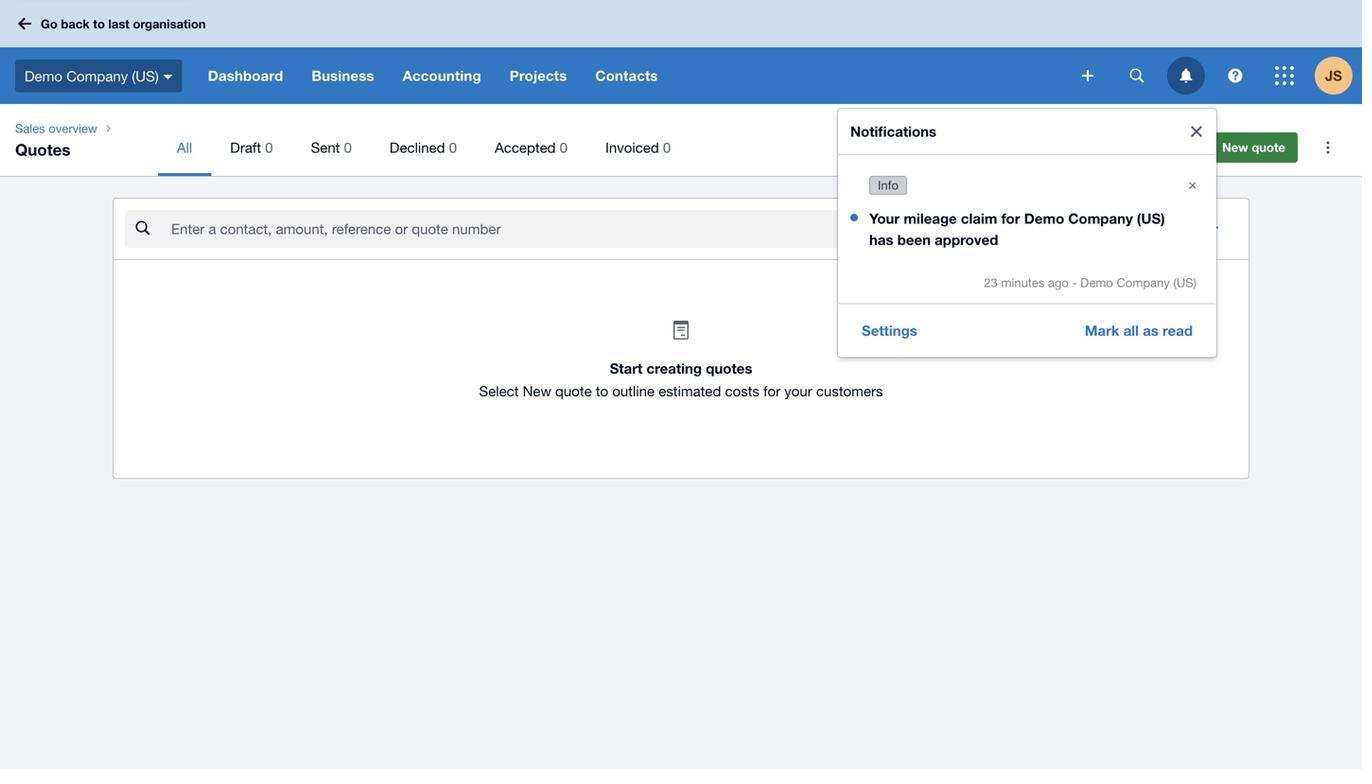 Task type: describe. For each thing, give the bounding box(es) containing it.
menu inside quotes element
[[158, 119, 1184, 176]]

all link
[[158, 119, 211, 176]]

invoiced
[[605, 139, 659, 156]]

settings button
[[847, 312, 933, 350]]

organisation
[[133, 16, 206, 31]]

0 for invoiced 0
[[663, 139, 671, 156]]

draft 0
[[230, 139, 273, 156]]

contacts button
[[581, 47, 672, 104]]

accounting
[[403, 67, 481, 84]]

company for your mileage claim for demo company (us) has been approved
[[1068, 210, 1133, 227]]

mark all as read button
[[1070, 312, 1208, 350]]

ago
[[1048, 275, 1069, 290]]

sales overview link
[[8, 119, 105, 138]]

shortcuts image
[[1309, 129, 1347, 167]]

0 for declined 0
[[449, 139, 457, 156]]

0 vertical spatial quote
[[1252, 140, 1286, 155]]

settings
[[862, 322, 918, 339]]

svg image inside go back to last organisation link
[[18, 18, 31, 30]]

your
[[785, 383, 812, 399]]

(us) for your mileage claim for demo company (us) has been approved
[[1137, 210, 1165, 227]]

invoiced 0
[[605, 139, 671, 156]]

been
[[898, 231, 931, 248]]

mark all as read
[[1085, 322, 1193, 339]]

new inside quotes element
[[1222, 140, 1249, 155]]

sent
[[311, 139, 340, 156]]

all
[[177, 139, 192, 156]]

read
[[1163, 322, 1193, 339]]

business button
[[297, 47, 388, 104]]

accepted 0
[[495, 139, 568, 156]]

select
[[479, 383, 519, 399]]

declined 0
[[390, 139, 457, 156]]

estimated
[[659, 383, 721, 399]]

to inside start creating quotes select new quote to outline estimated costs for your customers
[[596, 383, 608, 399]]

approved
[[935, 231, 998, 248]]

demo company (us)
[[25, 67, 159, 84]]

costs
[[725, 383, 760, 399]]

accepted
[[495, 139, 556, 156]]

0 for accepted 0
[[560, 139, 568, 156]]

quotes
[[706, 360, 752, 377]]

last
[[108, 16, 129, 31]]

has
[[869, 231, 894, 248]]

quote inside start creating quotes select new quote to outline estimated costs for your customers
[[555, 383, 592, 399]]

your
[[869, 210, 900, 227]]

demo company (us) button
[[0, 47, 194, 104]]

all
[[1124, 322, 1139, 339]]

info
[[878, 178, 899, 193]]

company for 23 minutes ago - demo company (us)
[[1117, 275, 1170, 290]]

accounting button
[[388, 47, 495, 104]]

business
[[312, 67, 374, 84]]

23
[[984, 275, 998, 290]]

declined
[[390, 139, 445, 156]]

your mileage claim for demo company (us) has been approved
[[869, 210, 1165, 248]]

demo inside popup button
[[25, 67, 62, 84]]

dashboard
[[208, 67, 283, 84]]

claim
[[961, 210, 998, 227]]

company inside popup button
[[66, 67, 128, 84]]



Task type: vqa. For each thing, say whether or not it's contained in the screenshot.
You have 30 days left in your trial, which includes all features
no



Task type: locate. For each thing, give the bounding box(es) containing it.
1 horizontal spatial demo
[[1024, 210, 1065, 227]]

-
[[1072, 275, 1077, 290]]

svg image
[[18, 18, 31, 30], [1180, 69, 1192, 83]]

company up the 23 minutes ago - demo company (us)
[[1068, 210, 1133, 227]]

2 vertical spatial company
[[1117, 275, 1170, 290]]

sent 0
[[311, 139, 352, 156]]

banner containing dashboard
[[0, 0, 1362, 357]]

0 horizontal spatial to
[[93, 16, 105, 31]]

outline
[[612, 383, 655, 399]]

0 vertical spatial new
[[1222, 140, 1249, 155]]

1 vertical spatial company
[[1068, 210, 1133, 227]]

go
[[41, 16, 58, 31]]

js
[[1325, 67, 1342, 84]]

0 right sent
[[344, 139, 352, 156]]

0 vertical spatial company
[[66, 67, 128, 84]]

notifications
[[850, 123, 937, 140]]

1 vertical spatial demo
[[1024, 210, 1065, 227]]

mark
[[1085, 322, 1120, 339]]

back
[[61, 16, 90, 31]]

for inside the your mileage claim for demo company (us) has been approved
[[1001, 210, 1020, 227]]

quote left shortcuts icon
[[1252, 140, 1286, 155]]

js button
[[1315, 47, 1362, 104]]

menu containing all
[[158, 119, 1184, 176]]

sales
[[15, 121, 45, 136]]

1 horizontal spatial to
[[596, 383, 608, 399]]

0
[[265, 139, 273, 156], [344, 139, 352, 156], [449, 139, 457, 156], [560, 139, 568, 156], [663, 139, 671, 156]]

svg image
[[1275, 66, 1294, 85], [1130, 69, 1144, 83], [1228, 69, 1243, 83], [1082, 70, 1094, 81], [163, 75, 173, 79]]

group inside 'banner'
[[838, 109, 1217, 357]]

1 vertical spatial to
[[596, 383, 608, 399]]

to
[[93, 16, 105, 31], [596, 383, 608, 399]]

new
[[1222, 140, 1249, 155], [523, 383, 551, 399]]

(us) left filter
[[1137, 210, 1165, 227]]

start
[[610, 360, 643, 377]]

1 horizontal spatial quote
[[1252, 140, 1286, 155]]

1 vertical spatial new
[[523, 383, 551, 399]]

2 vertical spatial demo
[[1081, 275, 1113, 290]]

1 horizontal spatial for
[[1001, 210, 1020, 227]]

1 0 from the left
[[265, 139, 273, 156]]

new right select
[[523, 383, 551, 399]]

company inside the your mileage claim for demo company (us) has been approved
[[1068, 210, 1133, 227]]

4 0 from the left
[[560, 139, 568, 156]]

filter
[[1184, 220, 1218, 237]]

1 vertical spatial svg image
[[1180, 69, 1192, 83]]

0 horizontal spatial new
[[523, 383, 551, 399]]

to left last
[[93, 16, 105, 31]]

new quote link
[[1210, 132, 1298, 163]]

creating
[[647, 360, 702, 377]]

demo right -
[[1081, 275, 1113, 290]]

start creating quotes select new quote to outline estimated costs for your customers
[[479, 360, 883, 399]]

new inside start creating quotes select new quote to outline estimated costs for your customers
[[523, 383, 551, 399]]

(us) down go back to last organisation in the top left of the page
[[132, 67, 159, 84]]

0 vertical spatial svg image
[[18, 18, 31, 30]]

2 horizontal spatial demo
[[1081, 275, 1113, 290]]

0 vertical spatial demo
[[25, 67, 62, 84]]

1 horizontal spatial svg image
[[1180, 69, 1192, 83]]

to left 'outline'
[[596, 383, 608, 399]]

1 vertical spatial quote
[[555, 383, 592, 399]]

go back to last organisation link
[[11, 7, 217, 40]]

2 vertical spatial (us)
[[1174, 275, 1197, 290]]

demo down go
[[25, 67, 62, 84]]

0 right declined
[[449, 139, 457, 156]]

minutes
[[1001, 275, 1045, 290]]

as
[[1143, 322, 1159, 339]]

1 horizontal spatial (us)
[[1137, 210, 1165, 227]]

mileage
[[904, 210, 957, 227]]

overview
[[49, 121, 97, 136]]

projects button
[[495, 47, 581, 104]]

for
[[1001, 210, 1020, 227], [764, 383, 781, 399]]

0 horizontal spatial svg image
[[18, 18, 31, 30]]

banner
[[0, 0, 1362, 357]]

2 horizontal spatial (us)
[[1174, 275, 1197, 290]]

new left shortcuts icon
[[1222, 140, 1249, 155]]

new quote
[[1222, 140, 1286, 155]]

to inside 'banner'
[[93, 16, 105, 31]]

0 right accepted
[[560, 139, 568, 156]]

demo inside the your mileage claim for demo company (us) has been approved
[[1024, 210, 1065, 227]]

company up mark all as read
[[1117, 275, 1170, 290]]

demo right claim
[[1024, 210, 1065, 227]]

company
[[66, 67, 128, 84], [1068, 210, 1133, 227], [1117, 275, 1170, 290]]

(us) inside popup button
[[132, 67, 159, 84]]

0 horizontal spatial (us)
[[132, 67, 159, 84]]

contacts
[[595, 67, 658, 84]]

0 horizontal spatial quote
[[555, 383, 592, 399]]

dashboard link
[[194, 47, 297, 104]]

quotes
[[15, 140, 71, 159]]

0 right 'invoiced'
[[663, 139, 671, 156]]

quote
[[1252, 140, 1286, 155], [555, 383, 592, 399]]

1 horizontal spatial new
[[1222, 140, 1249, 155]]

0 for sent 0
[[344, 139, 352, 156]]

go back to last organisation
[[41, 16, 206, 31]]

company down go back to last organisation link at the top
[[66, 67, 128, 84]]

1 vertical spatial for
[[764, 383, 781, 399]]

23 minutes ago - demo company (us)
[[984, 275, 1197, 290]]

0 vertical spatial (us)
[[132, 67, 159, 84]]

3 0 from the left
[[449, 139, 457, 156]]

group
[[838, 109, 1217, 357]]

0 horizontal spatial demo
[[25, 67, 62, 84]]

0 vertical spatial for
[[1001, 210, 1020, 227]]

0 vertical spatial to
[[93, 16, 105, 31]]

(us) up read
[[1174, 275, 1197, 290]]

for right claim
[[1001, 210, 1020, 227]]

2 0 from the left
[[344, 139, 352, 156]]

(us) for 23 minutes ago - demo company (us)
[[1174, 275, 1197, 290]]

sales overview
[[15, 121, 97, 136]]

for left your
[[764, 383, 781, 399]]

menu
[[158, 119, 1184, 176]]

projects
[[510, 67, 567, 84]]

5 0 from the left
[[663, 139, 671, 156]]

demo
[[25, 67, 62, 84], [1024, 210, 1065, 227], [1081, 275, 1113, 290]]

1 vertical spatial (us)
[[1137, 210, 1165, 227]]

quote left 'outline'
[[555, 383, 592, 399]]

demo for 23
[[1081, 275, 1113, 290]]

(us)
[[132, 67, 159, 84], [1137, 210, 1165, 227], [1174, 275, 1197, 290]]

(us) inside the your mileage claim for demo company (us) has been approved
[[1137, 210, 1165, 227]]

0 horizontal spatial for
[[764, 383, 781, 399]]

filter button
[[1142, 210, 1234, 248]]

quotes element
[[0, 104, 1362, 176]]

0 right draft
[[265, 139, 273, 156]]

demo for your
[[1024, 210, 1065, 227]]

svg image inside demo company (us) popup button
[[163, 75, 173, 79]]

draft
[[230, 139, 261, 156]]

0 for draft 0
[[265, 139, 273, 156]]

group containing notifications
[[838, 109, 1217, 357]]

Enter a contact, amount, reference or quote number field
[[169, 211, 1131, 247]]

for inside start creating quotes select new quote to outline estimated costs for your customers
[[764, 383, 781, 399]]

customers
[[816, 383, 883, 399]]



